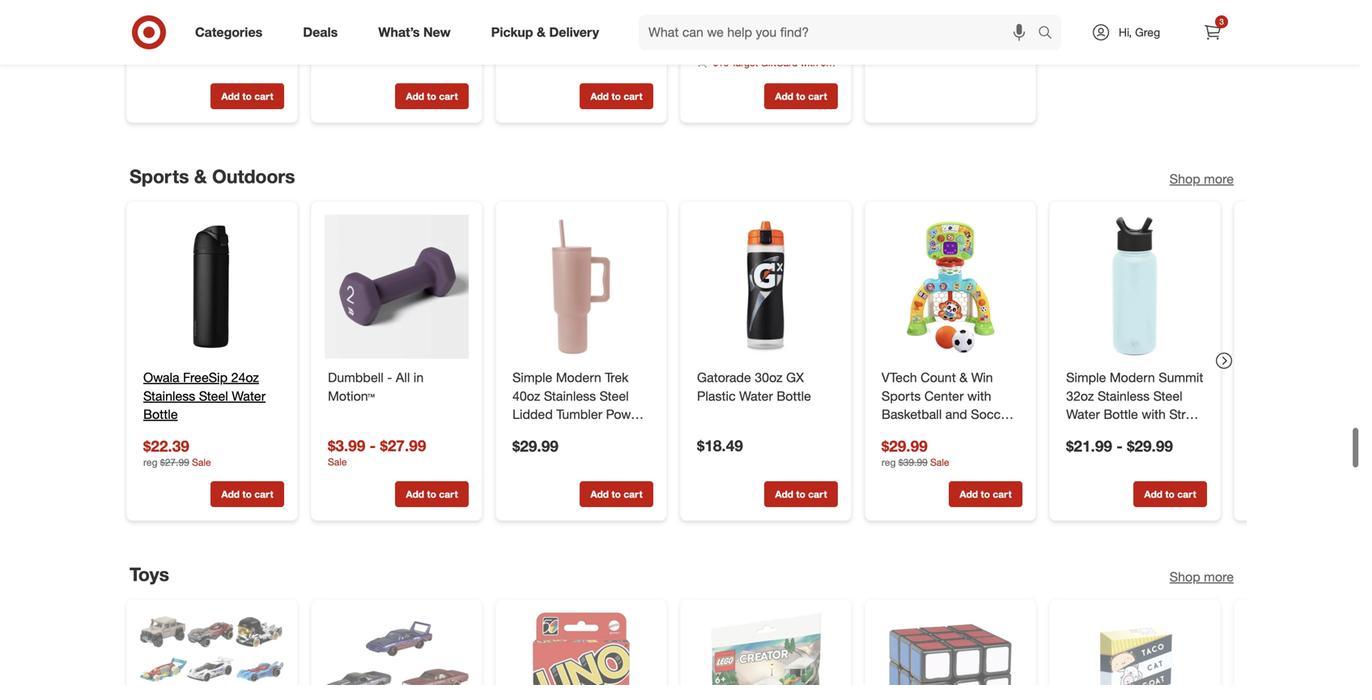 Task type: vqa. For each thing, say whether or not it's contained in the screenshot.
the Pickup
yes



Task type: locate. For each thing, give the bounding box(es) containing it.
reg inside $21.00 reg $30.00 sale
[[143, 52, 157, 65]]

stainless right 32oz
[[1098, 389, 1150, 404]]

bottle down gx
[[777, 389, 811, 404]]

simple up 32oz
[[1066, 370, 1106, 386]]

simple modern trek 40oz stainless steel lidded tumbler powder coat image
[[509, 215, 653, 359], [509, 215, 653, 359]]

owala
[[143, 370, 179, 386]]

$29.99 up $39.99
[[882, 437, 928, 456]]

sale for $3.99
[[328, 456, 347, 468]]

2 simple from the left
[[1066, 370, 1106, 386]]

& down $10
[[726, 70, 733, 82]]

2 $29.99 from the left
[[882, 437, 928, 456]]

30oz
[[755, 370, 783, 386]]

cart
[[254, 90, 273, 102], [439, 90, 458, 102], [624, 90, 643, 102], [808, 90, 827, 102], [254, 489, 273, 501], [439, 489, 458, 501], [624, 489, 643, 501], [808, 489, 827, 501], [993, 489, 1012, 501], [1177, 489, 1196, 501]]

sale down owala freesip 24oz stainless steel water bottle
[[192, 457, 211, 469]]

with
[[800, 56, 818, 69], [967, 389, 991, 404], [1142, 407, 1166, 423]]

reg inside $17.50 reg $25.00 sale
[[513, 52, 527, 65]]

2 steel from the left
[[600, 389, 629, 404]]

$25.00
[[529, 52, 558, 65]]

hot wheels diecast  cars -  5pk (colors may vary) image
[[325, 613, 469, 686], [325, 613, 469, 686]]

reg down the $15.39
[[328, 52, 342, 65]]

center
[[924, 389, 964, 404]]

reg down $21.00
[[143, 52, 157, 65]]

modern
[[556, 370, 601, 386], [1110, 370, 1155, 386]]

1 horizontal spatial stainless
[[544, 389, 596, 404]]

0 horizontal spatial simple
[[513, 370, 552, 386]]

1 horizontal spatial modern
[[1110, 370, 1155, 386]]

$21.99 inside '$15.39 reg $21.99 sale'
[[345, 52, 374, 65]]

water down the 24oz
[[232, 389, 266, 404]]

$7.99
[[697, 33, 735, 52]]

dumbbell - all in motion™ image
[[325, 215, 469, 359], [325, 215, 469, 359]]

$10
[[713, 56, 729, 69]]

2 modern from the left
[[1110, 370, 1155, 386]]

water inside the 'gatorade 30oz gx plastic water bottle'
[[739, 389, 773, 404]]

add to cart button
[[211, 83, 284, 109], [395, 83, 469, 109], [580, 83, 653, 109], [764, 83, 838, 109], [211, 482, 284, 508], [395, 482, 469, 508], [580, 482, 653, 508], [764, 482, 838, 508], [949, 482, 1023, 508], [1134, 482, 1207, 508]]

2 horizontal spatial bottle
[[1104, 407, 1138, 423]]

pickup & delivery
[[491, 24, 599, 40]]

1 horizontal spatial water
[[739, 389, 773, 404]]

- inside the $3.99 - $27.99 sale
[[370, 437, 376, 456]]

with down win
[[967, 389, 991, 404]]

categories
[[195, 24, 263, 40]]

- inside dumbbell - all in motion™
[[387, 370, 392, 386]]

3 $29.99 from the left
[[1127, 437, 1173, 456]]

1 modern from the left
[[556, 370, 601, 386]]

1 vertical spatial shop
[[1170, 569, 1201, 585]]

sale down delivery
[[561, 52, 580, 65]]

$21.99 down 32oz
[[1066, 437, 1112, 456]]

What can we help you find? suggestions appear below search field
[[639, 15, 1042, 50]]

sale inside the $3.99 - $27.99 sale
[[328, 456, 347, 468]]

& inside vtech count & win sports center with basketball and soccer ball $29.99 reg $39.99 sale
[[960, 370, 968, 386]]

bottle inside owala freesip 24oz stainless steel water bottle
[[143, 407, 178, 423]]

$40
[[821, 56, 837, 69]]

2 horizontal spatial water
[[1066, 407, 1100, 423]]

gatorade 30oz gx plastic water bottle
[[697, 370, 811, 404]]

vtech count & win sports center with basketball and soccer ball $29.99 reg $39.99 sale
[[882, 370, 1012, 469]]

purchase
[[768, 70, 808, 82]]

outdoors
[[212, 165, 295, 188]]

shop more button
[[1170, 170, 1234, 188], [1170, 568, 1234, 587]]

- left all
[[387, 370, 392, 386]]

1 vertical spatial more
[[1204, 569, 1234, 585]]

2 more from the top
[[1204, 569, 1234, 585]]

basketball
[[882, 407, 942, 423]]

reg down $22.39
[[143, 457, 157, 469]]

1 horizontal spatial sports
[[882, 389, 921, 404]]

modern left summit
[[1110, 370, 1155, 386]]

sale down what's on the left top of the page
[[377, 52, 396, 65]]

$29.99 down lidded
[[513, 437, 559, 456]]

hi,
[[1119, 25, 1132, 39]]

modern inside simple modern summit 32oz stainless steel water bottle with straw lid $21.99 - $29.99
[[1110, 370, 1155, 386]]

0 horizontal spatial steel
[[199, 389, 228, 404]]

sports & outdoors
[[130, 165, 295, 188]]

1 horizontal spatial with
[[967, 389, 991, 404]]

$29.99
[[513, 437, 559, 456], [882, 437, 928, 456], [1127, 437, 1173, 456]]

0 horizontal spatial with
[[800, 56, 818, 69]]

2 shop more button from the top
[[1170, 568, 1234, 587]]

simple
[[513, 370, 552, 386], [1066, 370, 1106, 386]]

stainless down owala
[[143, 389, 195, 404]]

sale inside $22.39 reg $27.99 sale
[[192, 457, 211, 469]]

3 stainless from the left
[[1098, 389, 1150, 404]]

1 shop from the top
[[1170, 171, 1201, 187]]

rubik's cube image
[[878, 613, 1023, 686], [878, 613, 1023, 686]]

$27.99 for $3.99 - $27.99
[[380, 437, 426, 456]]

1 horizontal spatial bottle
[[777, 389, 811, 404]]

health
[[697, 70, 724, 82]]

add
[[221, 90, 240, 102], [406, 90, 424, 102], [591, 90, 609, 102], [775, 90, 794, 102], [221, 489, 240, 501], [406, 489, 424, 501], [591, 489, 609, 501], [775, 489, 794, 501], [960, 489, 978, 501], [1144, 489, 1163, 501]]

water down 32oz
[[1066, 407, 1100, 423]]

modern inside the simple modern trek 40oz stainless steel lidded tumbler powder coat $29.99
[[556, 370, 601, 386]]

add to cart
[[221, 90, 273, 102], [406, 90, 458, 102], [591, 90, 643, 102], [775, 90, 827, 102], [221, 489, 273, 501], [406, 489, 458, 501], [591, 489, 643, 501], [775, 489, 827, 501], [960, 489, 1012, 501], [1144, 489, 1196, 501]]

1 simple from the left
[[513, 370, 552, 386]]

bottle up $22.39
[[143, 407, 178, 423]]

1 horizontal spatial $29.99
[[882, 437, 928, 456]]

$27.99 down $22.39
[[160, 457, 189, 469]]

sale
[[192, 52, 211, 65], [377, 52, 396, 65], [561, 52, 580, 65], [328, 456, 347, 468], [192, 457, 211, 469], [930, 457, 949, 469]]

stainless
[[143, 389, 195, 404], [544, 389, 596, 404], [1098, 389, 1150, 404]]

1 stainless from the left
[[143, 389, 195, 404]]

1 horizontal spatial $21.99
[[1066, 437, 1112, 456]]

$39.99
[[899, 457, 928, 469]]

$27.99 inside $22.39 reg $27.99 sale
[[160, 457, 189, 469]]

2 shop more from the top
[[1170, 569, 1234, 585]]

motion™
[[328, 389, 375, 404]]

lidded
[[513, 407, 553, 423]]

more for toys
[[1204, 569, 1234, 585]]

0 vertical spatial $27.99
[[380, 437, 426, 456]]

0 vertical spatial shop
[[1170, 171, 1201, 187]]

steel inside simple modern summit 32oz stainless steel water bottle with straw lid $21.99 - $29.99
[[1153, 389, 1183, 404]]

simple modern summit 32oz stainless steel water bottle with straw lid $21.99 - $29.99
[[1066, 370, 1203, 456]]

$10 target giftcard with $40 health & beauty purchase button
[[697, 56, 838, 82]]

1 vertical spatial shop more button
[[1170, 568, 1234, 587]]

2 horizontal spatial -
[[1117, 437, 1123, 456]]

uno card game image
[[509, 613, 653, 686], [509, 613, 653, 686]]

sale inside '$15.39 reg $21.99 sale'
[[377, 52, 396, 65]]

3 link
[[1195, 15, 1231, 50]]

reg for $15.39
[[328, 52, 342, 65]]

stainless inside the simple modern trek 40oz stainless steel lidded tumbler powder coat $29.99
[[544, 389, 596, 404]]

steel inside the simple modern trek 40oz stainless steel lidded tumbler powder coat $29.99
[[600, 389, 629, 404]]

$27.99 right "$3.99"
[[380, 437, 426, 456]]

summit
[[1159, 370, 1203, 386]]

coat
[[513, 426, 540, 441]]

sports
[[130, 165, 189, 188], [882, 389, 921, 404]]

0 vertical spatial shop more
[[1170, 171, 1234, 187]]

1 vertical spatial $21.99
[[1066, 437, 1112, 456]]

what's
[[378, 24, 420, 40]]

sale for $21.00
[[192, 52, 211, 65]]

0 horizontal spatial water
[[232, 389, 266, 404]]

steel for $29.99
[[600, 389, 629, 404]]

gatorade
[[697, 370, 751, 386]]

1 shop more button from the top
[[1170, 170, 1234, 188]]

modern up tumbler
[[556, 370, 601, 386]]

1 more from the top
[[1204, 171, 1234, 187]]

$3.99 - $27.99 sale
[[328, 437, 426, 468]]

- right lid
[[1117, 437, 1123, 456]]

& left win
[[960, 370, 968, 386]]

0 vertical spatial $21.99
[[345, 52, 374, 65]]

simple up 40oz
[[513, 370, 552, 386]]

owala freesip 24oz stainless steel water bottle image
[[140, 215, 284, 359], [140, 215, 284, 359]]

$29.99 down straw
[[1127, 437, 1173, 456]]

1 vertical spatial with
[[967, 389, 991, 404]]

giftcard
[[761, 56, 798, 69]]

$27.99
[[380, 437, 426, 456], [160, 457, 189, 469]]

sale right $39.99
[[930, 457, 949, 469]]

0 horizontal spatial $29.99
[[513, 437, 559, 456]]

water
[[232, 389, 266, 404], [739, 389, 773, 404], [1066, 407, 1100, 423]]

0 vertical spatial shop more button
[[1170, 170, 1234, 188]]

2 vertical spatial with
[[1142, 407, 1166, 423]]

taco cat goat cheese pizza card game image
[[1063, 613, 1207, 686], [1063, 613, 1207, 686]]

1 vertical spatial sports
[[882, 389, 921, 404]]

$21.00 reg $30.00 sale
[[143, 33, 211, 65]]

2 stainless from the left
[[544, 389, 596, 404]]

2 horizontal spatial with
[[1142, 407, 1166, 423]]

gatorade 30oz gx plastic water bottle link
[[697, 369, 835, 406]]

0 horizontal spatial $27.99
[[160, 457, 189, 469]]

pickup & delivery link
[[477, 15, 619, 50]]

$17.50 reg $25.00 sale
[[513, 33, 580, 65]]

1 vertical spatial $27.99
[[160, 457, 189, 469]]

reg left $39.99
[[882, 457, 896, 469]]

modern for $29.99
[[556, 370, 601, 386]]

2 shop from the top
[[1170, 569, 1201, 585]]

search
[[1031, 26, 1070, 42]]

$29.99 inside simple modern summit 32oz stainless steel water bottle with straw lid $21.99 - $29.99
[[1127, 437, 1173, 456]]

0 horizontal spatial stainless
[[143, 389, 195, 404]]

simple modern summit 32oz stainless steel water bottle with straw lid image
[[1063, 215, 1207, 359], [1063, 215, 1207, 359]]

0 horizontal spatial modern
[[556, 370, 601, 386]]

lego creator 30584 image
[[694, 613, 838, 686], [694, 613, 838, 686]]

$3.99
[[328, 437, 365, 456]]

with left $40
[[800, 56, 818, 69]]

sale down "$3.99"
[[328, 456, 347, 468]]

sale inside $21.00 reg $30.00 sale
[[192, 52, 211, 65]]

delivery
[[549, 24, 599, 40]]

bottle left straw
[[1104, 407, 1138, 423]]

$21.00
[[143, 33, 189, 52]]

- right "$3.99"
[[370, 437, 376, 456]]

simple inside the simple modern trek 40oz stainless steel lidded tumbler powder coat $29.99
[[513, 370, 552, 386]]

$17.50
[[513, 33, 559, 52]]

steel down trek
[[600, 389, 629, 404]]

steel inside owala freesip 24oz stainless steel water bottle
[[199, 389, 228, 404]]

32oz
[[1066, 389, 1094, 404]]

1 horizontal spatial -
[[387, 370, 392, 386]]

steel down summit
[[1153, 389, 1183, 404]]

vtech count & win sports center with basketball and soccer ball image
[[878, 215, 1023, 359], [878, 215, 1023, 359]]

stainless up tumbler
[[544, 389, 596, 404]]

steel for lid
[[1153, 389, 1183, 404]]

0 vertical spatial sports
[[130, 165, 189, 188]]

with left straw
[[1142, 407, 1166, 423]]

1 $29.99 from the left
[[513, 437, 559, 456]]

gatorade 30oz gx plastic water bottle image
[[694, 215, 838, 359], [694, 215, 838, 359]]

to
[[242, 90, 252, 102], [427, 90, 436, 102], [612, 90, 621, 102], [796, 90, 806, 102], [242, 489, 252, 501], [427, 489, 436, 501], [612, 489, 621, 501], [796, 489, 806, 501], [981, 489, 990, 501], [1165, 489, 1175, 501]]

$21.99
[[345, 52, 374, 65], [1066, 437, 1112, 456]]

$21.99 down the $15.39
[[345, 52, 374, 65]]

0 vertical spatial more
[[1204, 171, 1234, 187]]

0 horizontal spatial -
[[370, 437, 376, 456]]

bottle
[[777, 389, 811, 404], [143, 407, 178, 423], [1104, 407, 1138, 423]]

reg inside '$15.39 reg $21.99 sale'
[[328, 52, 342, 65]]

1 steel from the left
[[199, 389, 228, 404]]

1 horizontal spatial simple
[[1066, 370, 1106, 386]]

- for $27.99
[[370, 437, 376, 456]]

2 horizontal spatial stainless
[[1098, 389, 1150, 404]]

2 horizontal spatial steel
[[1153, 389, 1183, 404]]

1 shop more from the top
[[1170, 171, 1234, 187]]

&
[[537, 24, 546, 40], [726, 70, 733, 82], [194, 165, 207, 188], [960, 370, 968, 386]]

0 vertical spatial with
[[800, 56, 818, 69]]

reg down $17.50 in the top of the page
[[513, 52, 527, 65]]

hot wheels single pack – (styles may vary) image
[[140, 613, 284, 686], [140, 613, 284, 686]]

$15.39
[[328, 33, 374, 52]]

0 horizontal spatial bottle
[[143, 407, 178, 423]]

3 steel from the left
[[1153, 389, 1183, 404]]

3
[[1220, 17, 1224, 27]]

1 horizontal spatial steel
[[600, 389, 629, 404]]

reg
[[143, 52, 157, 65], [328, 52, 342, 65], [513, 52, 527, 65], [143, 457, 157, 469], [882, 457, 896, 469]]

sale inside $17.50 reg $25.00 sale
[[561, 52, 580, 65]]

simple inside simple modern summit 32oz stainless steel water bottle with straw lid $21.99 - $29.99
[[1066, 370, 1106, 386]]

sale right $30.00
[[192, 52, 211, 65]]

steel down "freesip"
[[199, 389, 228, 404]]

stainless inside simple modern summit 32oz stainless steel water bottle with straw lid $21.99 - $29.99
[[1098, 389, 1150, 404]]

owala freesip 24oz stainless steel water bottle
[[143, 370, 266, 423]]

steel
[[199, 389, 228, 404], [600, 389, 629, 404], [1153, 389, 1183, 404]]

0 horizontal spatial $21.99
[[345, 52, 374, 65]]

shop more
[[1170, 171, 1234, 187], [1170, 569, 1234, 585]]

24oz
[[231, 370, 259, 386]]

1 horizontal spatial $27.99
[[380, 437, 426, 456]]

shop more button for sports & outdoors
[[1170, 170, 1234, 188]]

straw
[[1169, 407, 1202, 423]]

modern for lid
[[1110, 370, 1155, 386]]

water down 30oz
[[739, 389, 773, 404]]

-
[[387, 370, 392, 386], [370, 437, 376, 456], [1117, 437, 1123, 456]]

$27.99 inside the $3.99 - $27.99 sale
[[380, 437, 426, 456]]

1 vertical spatial shop more
[[1170, 569, 1234, 585]]

2 horizontal spatial $29.99
[[1127, 437, 1173, 456]]



Task type: describe. For each thing, give the bounding box(es) containing it.
simple for lid
[[1066, 370, 1106, 386]]

target
[[732, 56, 758, 69]]

simple modern summit 32oz stainless steel water bottle with straw lid link
[[1066, 369, 1204, 441]]

beauty
[[735, 70, 765, 82]]

powder
[[606, 407, 650, 423]]

bottle inside simple modern summit 32oz stainless steel water bottle with straw lid $21.99 - $29.99
[[1104, 407, 1138, 423]]

ball
[[882, 426, 903, 441]]

deals
[[303, 24, 338, 40]]

shop more for toys
[[1170, 569, 1234, 585]]

dumbbell - all in motion™ link
[[328, 369, 466, 406]]

tumbler
[[556, 407, 602, 423]]

reg inside vtech count & win sports center with basketball and soccer ball $29.99 reg $39.99 sale
[[882, 457, 896, 469]]

shop for toys
[[1170, 569, 1201, 585]]

more for sports & outdoors
[[1204, 171, 1234, 187]]

$22.39
[[143, 437, 189, 456]]

shop for sports & outdoors
[[1170, 171, 1201, 187]]

shop more button for toys
[[1170, 568, 1234, 587]]

$29.99 inside the simple modern trek 40oz stainless steel lidded tumbler powder coat $29.99
[[513, 437, 559, 456]]

stainless for $29.99
[[544, 389, 596, 404]]

all
[[396, 370, 410, 386]]

count
[[921, 370, 956, 386]]

in
[[414, 370, 424, 386]]

sports inside vtech count & win sports center with basketball and soccer ball $29.99 reg $39.99 sale
[[882, 389, 921, 404]]

sale inside vtech count & win sports center with basketball and soccer ball $29.99 reg $39.99 sale
[[930, 457, 949, 469]]

$21.99 inside simple modern summit 32oz stainless steel water bottle with straw lid $21.99 - $29.99
[[1066, 437, 1112, 456]]

vtech
[[882, 370, 917, 386]]

and
[[946, 407, 967, 423]]

simple modern trek 40oz stainless steel lidded tumbler powder coat $29.99
[[513, 370, 650, 456]]

& left outdoors
[[194, 165, 207, 188]]

lid
[[1066, 426, 1084, 441]]

new
[[423, 24, 451, 40]]

hi, greg
[[1119, 25, 1160, 39]]

- for all
[[387, 370, 392, 386]]

reg for $21.00
[[143, 52, 157, 65]]

freesip
[[183, 370, 228, 386]]

& up $25.00
[[537, 24, 546, 40]]

what's new link
[[365, 15, 471, 50]]

search button
[[1031, 15, 1070, 53]]

soccer
[[971, 407, 1012, 423]]

simple for $29.99
[[513, 370, 552, 386]]

trek
[[605, 370, 629, 386]]

categories link
[[181, 15, 283, 50]]

sale for $22.39
[[192, 457, 211, 469]]

gx
[[786, 370, 804, 386]]

water inside simple modern summit 32oz stainless steel water bottle with straw lid $21.99 - $29.99
[[1066, 407, 1100, 423]]

toys
[[130, 563, 169, 586]]

$22.39 reg $27.99 sale
[[143, 437, 211, 469]]

with inside vtech count & win sports center with basketball and soccer ball $29.99 reg $39.99 sale
[[967, 389, 991, 404]]

vtech count & win sports center with basketball and soccer ball link
[[882, 369, 1019, 441]]

with inside $10 target giftcard with $40 health & beauty purchase
[[800, 56, 818, 69]]

$10 target giftcard with $40 health & beauty purchase
[[697, 56, 837, 82]]

stainless inside owala freesip 24oz stainless steel water bottle
[[143, 389, 195, 404]]

plastic
[[697, 389, 736, 404]]

what's new
[[378, 24, 451, 40]]

$18.49
[[697, 437, 743, 456]]

shop more for sports & outdoors
[[1170, 171, 1234, 187]]

sale for $15.39
[[377, 52, 396, 65]]

dumbbell
[[328, 370, 384, 386]]

$27.99 for $22.39
[[160, 457, 189, 469]]

- inside simple modern summit 32oz stainless steel water bottle with straw lid $21.99 - $29.99
[[1117, 437, 1123, 456]]

sale for $17.50
[[561, 52, 580, 65]]

win
[[971, 370, 993, 386]]

pickup
[[491, 24, 533, 40]]

40oz
[[513, 389, 540, 404]]

owala freesip 24oz stainless steel water bottle link
[[143, 369, 281, 424]]

$29.99 inside vtech count & win sports center with basketball and soccer ball $29.99 reg $39.99 sale
[[882, 437, 928, 456]]

reg for $17.50
[[513, 52, 527, 65]]

$15.39 reg $21.99 sale
[[328, 33, 396, 65]]

& inside $10 target giftcard with $40 health & beauty purchase
[[726, 70, 733, 82]]

reg inside $22.39 reg $27.99 sale
[[143, 457, 157, 469]]

deals link
[[289, 15, 358, 50]]

simple modern trek 40oz stainless steel lidded tumbler powder coat link
[[513, 369, 650, 441]]

stainless for lid
[[1098, 389, 1150, 404]]

dumbbell - all in motion™
[[328, 370, 424, 404]]

$30.00
[[160, 52, 189, 65]]

water inside owala freesip 24oz stainless steel water bottle
[[232, 389, 266, 404]]

bottle inside the 'gatorade 30oz gx plastic water bottle'
[[777, 389, 811, 404]]

with inside simple modern summit 32oz stainless steel water bottle with straw lid $21.99 - $29.99
[[1142, 407, 1166, 423]]

greg
[[1135, 25, 1160, 39]]

0 horizontal spatial sports
[[130, 165, 189, 188]]



